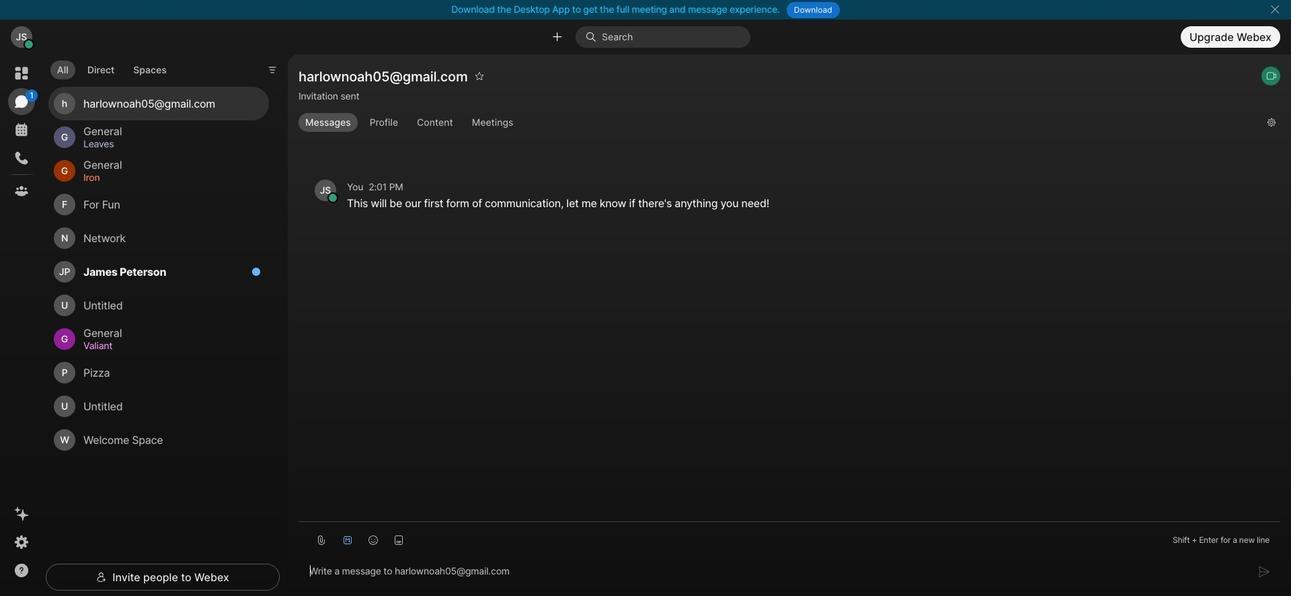 Task type: locate. For each thing, give the bounding box(es) containing it.
for fun list item
[[48, 188, 269, 221]]

cancel_16 image
[[1270, 4, 1281, 15]]

1 vertical spatial untitled list item
[[48, 390, 269, 423]]

2 untitled list item from the top
[[48, 390, 269, 423]]

0 vertical spatial untitled list item
[[48, 289, 269, 322]]

general list item
[[48, 121, 269, 154], [48, 154, 269, 188], [48, 322, 269, 356]]

message composer toolbar element
[[299, 522, 1281, 553]]

group
[[299, 113, 1257, 132]]

2 general list item from the top
[[48, 154, 269, 188]]

untitled list item down valiant element on the left bottom
[[48, 390, 269, 423]]

harlownoah05@gmail.com list item
[[48, 87, 269, 121]]

tab list
[[47, 53, 177, 83]]

pizza list item
[[48, 356, 269, 390]]

navigation
[[0, 54, 43, 596]]

iron element
[[83, 170, 253, 185]]

welcome space list item
[[48, 423, 269, 457]]

untitled list item up valiant element on the left bottom
[[48, 289, 269, 322]]

1 untitled list item from the top
[[48, 289, 269, 322]]

untitled list item
[[48, 289, 269, 322], [48, 390, 269, 423]]



Task type: describe. For each thing, give the bounding box(es) containing it.
leaves element
[[83, 137, 253, 151]]

network list item
[[48, 221, 269, 255]]

valiant element
[[83, 339, 253, 353]]

new messages image
[[252, 267, 261, 277]]

webex tab list
[[8, 60, 38, 205]]

1 general list item from the top
[[48, 121, 269, 154]]

james peterson, new messages list item
[[48, 255, 269, 289]]

3 general list item from the top
[[48, 322, 269, 356]]



Task type: vqa. For each thing, say whether or not it's contained in the screenshot.
Leaves element
yes



